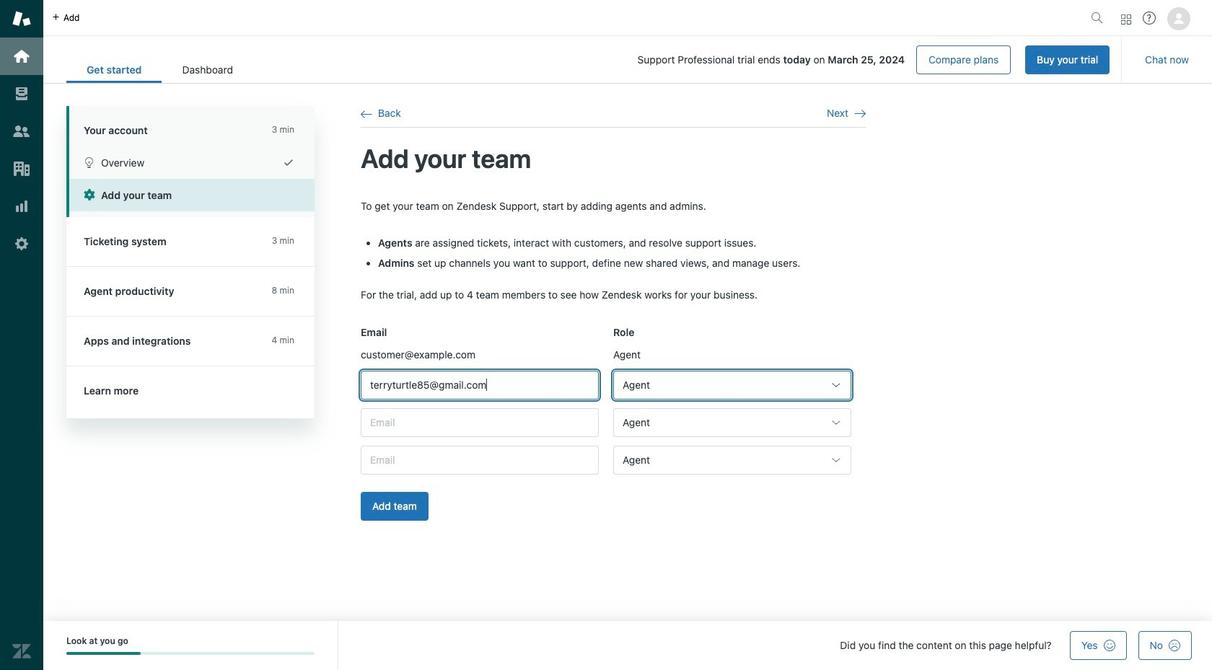 Task type: locate. For each thing, give the bounding box(es) containing it.
zendesk support image
[[12, 9, 31, 28]]

organizations image
[[12, 160, 31, 178]]

tab
[[162, 56, 253, 83]]

1 email field from the top
[[361, 371, 599, 400]]

3 email field from the top
[[361, 446, 599, 475]]

get help image
[[1143, 12, 1156, 25]]

zendesk products image
[[1122, 14, 1132, 24]]

heading
[[66, 106, 315, 147]]

March 25, 2024 text field
[[828, 53, 905, 66]]

customers image
[[12, 122, 31, 141]]

Email field
[[361, 371, 599, 400], [361, 409, 599, 437], [361, 446, 599, 475]]

tab list
[[66, 56, 253, 83]]

2 vertical spatial email field
[[361, 446, 599, 475]]

0 vertical spatial email field
[[361, 371, 599, 400]]

progress bar
[[66, 653, 315, 656]]

1 vertical spatial email field
[[361, 409, 599, 437]]



Task type: vqa. For each thing, say whether or not it's contained in the screenshot.
bottommost arrow down image
no



Task type: describe. For each thing, give the bounding box(es) containing it.
zendesk image
[[12, 642, 31, 661]]

2 email field from the top
[[361, 409, 599, 437]]

admin image
[[12, 235, 31, 253]]

main element
[[0, 0, 43, 671]]

views image
[[12, 84, 31, 103]]

get started image
[[12, 47, 31, 66]]

reporting image
[[12, 197, 31, 216]]



